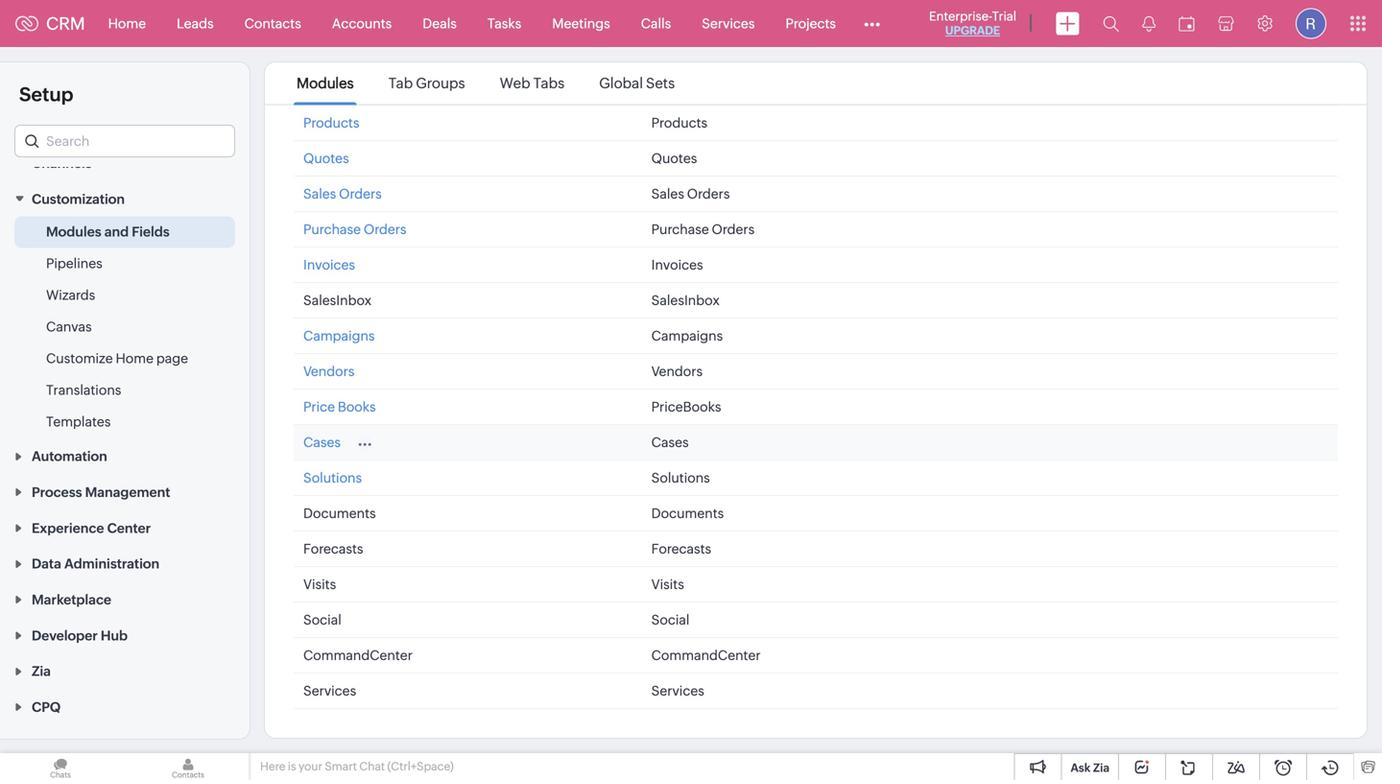 Task type: vqa. For each thing, say whether or not it's contained in the screenshot.
Groups
yes



Task type: locate. For each thing, give the bounding box(es) containing it.
1 horizontal spatial salesinbox
[[652, 293, 720, 308]]

purchase orders link
[[303, 222, 407, 237]]

0 horizontal spatial sales
[[303, 186, 336, 202]]

1 horizontal spatial sales orders
[[652, 186, 730, 202]]

2 social from the left
[[652, 613, 690, 628]]

salesinbox
[[303, 293, 372, 308], [652, 293, 720, 308]]

1 horizontal spatial zia
[[1094, 762, 1110, 775]]

modules inside customization region
[[46, 224, 101, 239]]

marketplace
[[32, 593, 111, 608]]

2 purchase orders from the left
[[652, 222, 755, 237]]

1 horizontal spatial solutions
[[652, 471, 710, 486]]

web tabs link
[[497, 75, 568, 92]]

campaigns up vendors link
[[303, 328, 375, 344]]

here
[[260, 761, 286, 774]]

marketplace button
[[0, 582, 250, 618]]

1 commandcenter from the left
[[303, 648, 413, 664]]

0 horizontal spatial zia
[[32, 664, 51, 680]]

ask
[[1071, 762, 1091, 775]]

vendors link
[[303, 364, 355, 379]]

1 vertical spatial modules
[[46, 224, 101, 239]]

0 vertical spatial home
[[108, 16, 146, 31]]

solutions link
[[303, 471, 362, 486]]

solutions down cases link
[[303, 471, 362, 486]]

quotes
[[303, 151, 349, 166], [652, 151, 698, 166]]

page
[[156, 351, 188, 366]]

(ctrl+space)
[[388, 761, 454, 774]]

1 horizontal spatial campaigns
[[652, 328, 723, 344]]

0 horizontal spatial quotes
[[303, 151, 349, 166]]

quotes down the sets
[[652, 151, 698, 166]]

1 horizontal spatial invoices
[[652, 257, 704, 273]]

1 horizontal spatial purchase orders
[[652, 222, 755, 237]]

cases down pricebooks
[[652, 435, 689, 450]]

1 purchase orders from the left
[[303, 222, 407, 237]]

1 vertical spatial home
[[116, 351, 154, 366]]

1 purchase from the left
[[303, 222, 361, 237]]

trial
[[993, 9, 1017, 24]]

channels button
[[0, 145, 250, 181]]

developer hub
[[32, 628, 128, 644]]

crm link
[[15, 14, 85, 33]]

0 horizontal spatial forecasts
[[303, 542, 364, 557]]

1 campaigns from the left
[[303, 328, 375, 344]]

products link
[[303, 115, 360, 131]]

commandcenter
[[303, 648, 413, 664], [652, 648, 761, 664]]

forecasts
[[303, 542, 364, 557], [652, 542, 712, 557]]

data administration button
[[0, 546, 250, 582]]

price
[[303, 400, 335, 415]]

1 horizontal spatial forecasts
[[652, 542, 712, 557]]

wizards link
[[46, 286, 95, 305]]

ask zia
[[1071, 762, 1110, 775]]

0 horizontal spatial commandcenter
[[303, 648, 413, 664]]

2 sales orders from the left
[[652, 186, 730, 202]]

accounts
[[332, 16, 392, 31]]

tab
[[389, 75, 413, 92]]

0 horizontal spatial solutions
[[303, 471, 362, 486]]

cases down price
[[303, 435, 341, 450]]

signals image
[[1143, 15, 1156, 32]]

vendors up price
[[303, 364, 355, 379]]

2 purchase from the left
[[652, 222, 709, 237]]

list
[[279, 62, 693, 104]]

upgrade
[[946, 24, 1001, 37]]

solutions down pricebooks
[[652, 471, 710, 486]]

0 horizontal spatial purchase
[[303, 222, 361, 237]]

contacts link
[[229, 0, 317, 47]]

1 horizontal spatial visits
[[652, 577, 685, 593]]

automation button
[[0, 438, 250, 474]]

global sets
[[600, 75, 675, 92]]

0 vertical spatial modules
[[297, 75, 354, 92]]

purchase orders
[[303, 222, 407, 237], [652, 222, 755, 237]]

0 horizontal spatial vendors
[[303, 364, 355, 379]]

create menu element
[[1045, 0, 1092, 47]]

modules for modules and fields
[[46, 224, 101, 239]]

management
[[85, 485, 170, 500]]

products down the sets
[[652, 115, 708, 131]]

vendors
[[303, 364, 355, 379], [652, 364, 703, 379]]

visits
[[303, 577, 336, 593], [652, 577, 685, 593]]

cpq
[[32, 700, 61, 716]]

center
[[107, 521, 151, 536]]

sales orders
[[303, 186, 382, 202], [652, 186, 730, 202]]

0 horizontal spatial documents
[[303, 506, 376, 521]]

1 horizontal spatial vendors
[[652, 364, 703, 379]]

0 horizontal spatial campaigns
[[303, 328, 375, 344]]

1 sales from the left
[[303, 186, 336, 202]]

0 horizontal spatial products
[[303, 115, 360, 131]]

1 products from the left
[[303, 115, 360, 131]]

zia
[[32, 664, 51, 680], [1094, 762, 1110, 775]]

0 horizontal spatial social
[[303, 613, 342, 628]]

0 horizontal spatial cases
[[303, 435, 341, 450]]

vendors up pricebooks
[[652, 364, 703, 379]]

1 horizontal spatial cases
[[652, 435, 689, 450]]

1 horizontal spatial quotes
[[652, 151, 698, 166]]

1 documents from the left
[[303, 506, 376, 521]]

deals
[[423, 16, 457, 31]]

1 social from the left
[[303, 613, 342, 628]]

invoices
[[303, 257, 355, 273], [652, 257, 704, 273]]

2 products from the left
[[652, 115, 708, 131]]

experience center button
[[0, 510, 250, 546]]

1 horizontal spatial sales
[[652, 186, 685, 202]]

None field
[[14, 125, 235, 158]]

solutions
[[303, 471, 362, 486], [652, 471, 710, 486]]

0 horizontal spatial modules
[[46, 224, 101, 239]]

0 horizontal spatial sales orders
[[303, 186, 382, 202]]

home right crm
[[108, 16, 146, 31]]

0 vertical spatial zia
[[32, 664, 51, 680]]

quotes down products link
[[303, 151, 349, 166]]

campaigns link
[[303, 328, 375, 344]]

products
[[303, 115, 360, 131], [652, 115, 708, 131]]

zia up cpq
[[32, 664, 51, 680]]

modules link
[[294, 75, 357, 92]]

home
[[108, 16, 146, 31], [116, 351, 154, 366]]

customization region
[[0, 216, 250, 438]]

2 documents from the left
[[652, 506, 724, 521]]

0 horizontal spatial purchase orders
[[303, 222, 407, 237]]

fields
[[132, 224, 170, 239]]

zia right 'ask'
[[1094, 762, 1110, 775]]

tasks
[[488, 16, 522, 31]]

0 horizontal spatial visits
[[303, 577, 336, 593]]

customize home page
[[46, 351, 188, 366]]

books
[[338, 400, 376, 415]]

1 horizontal spatial documents
[[652, 506, 724, 521]]

modules up pipelines link
[[46, 224, 101, 239]]

modules and fields
[[46, 224, 170, 239]]

1 horizontal spatial modules
[[297, 75, 354, 92]]

1 forecasts from the left
[[303, 542, 364, 557]]

modules up products link
[[297, 75, 354, 92]]

sales
[[303, 186, 336, 202], [652, 186, 685, 202]]

2 vendors from the left
[[652, 364, 703, 379]]

experience
[[32, 521, 104, 536]]

services
[[702, 16, 755, 31], [303, 684, 356, 699], [652, 684, 705, 699]]

1 horizontal spatial products
[[652, 115, 708, 131]]

campaigns up pricebooks
[[652, 328, 723, 344]]

crm
[[46, 14, 85, 33]]

1 horizontal spatial purchase
[[652, 222, 709, 237]]

campaigns
[[303, 328, 375, 344], [652, 328, 723, 344]]

1 horizontal spatial social
[[652, 613, 690, 628]]

home left 'page'
[[116, 351, 154, 366]]

0 horizontal spatial invoices
[[303, 257, 355, 273]]

products up quotes link
[[303, 115, 360, 131]]

orders
[[339, 186, 382, 202], [687, 186, 730, 202], [364, 222, 407, 237], [712, 222, 755, 237]]

templates link
[[46, 412, 111, 432]]

process management
[[32, 485, 170, 500]]

templates
[[46, 414, 111, 430]]

sales orders link
[[303, 186, 382, 202]]

social
[[303, 613, 342, 628], [652, 613, 690, 628]]

1 horizontal spatial commandcenter
[[652, 648, 761, 664]]

1 invoices from the left
[[303, 257, 355, 273]]

0 horizontal spatial salesinbox
[[303, 293, 372, 308]]

documents
[[303, 506, 376, 521], [652, 506, 724, 521]]

cases
[[303, 435, 341, 450], [652, 435, 689, 450]]

canvas link
[[46, 317, 92, 336]]

2 salesinbox from the left
[[652, 293, 720, 308]]

1 salesinbox from the left
[[303, 293, 372, 308]]



Task type: describe. For each thing, give the bounding box(es) containing it.
profile element
[[1285, 0, 1339, 47]]

global sets link
[[597, 75, 678, 92]]

canvas
[[46, 319, 92, 335]]

wizards
[[46, 287, 95, 303]]

search image
[[1103, 15, 1120, 32]]

modules and fields link
[[46, 222, 170, 241]]

deals link
[[407, 0, 472, 47]]

customization
[[32, 191, 125, 207]]

price books link
[[303, 400, 376, 415]]

meetings
[[552, 16, 611, 31]]

services link
[[687, 0, 771, 47]]

translations link
[[46, 381, 121, 400]]

pipelines link
[[46, 254, 103, 273]]

pricebooks
[[652, 400, 722, 415]]

2 campaigns from the left
[[652, 328, 723, 344]]

tasks link
[[472, 0, 537, 47]]

1 solutions from the left
[[303, 471, 362, 486]]

profile image
[[1297, 8, 1327, 39]]

channels
[[32, 156, 92, 171]]

Search text field
[[15, 126, 234, 157]]

calls
[[641, 16, 672, 31]]

administration
[[64, 557, 159, 572]]

smart
[[325, 761, 357, 774]]

calls link
[[626, 0, 687, 47]]

1 sales orders from the left
[[303, 186, 382, 202]]

chats image
[[0, 754, 121, 781]]

contacts image
[[128, 754, 249, 781]]

developer
[[32, 628, 98, 644]]

is
[[288, 761, 296, 774]]

tabs
[[534, 75, 565, 92]]

enterprise-
[[930, 9, 993, 24]]

enterprise-trial upgrade
[[930, 9, 1017, 37]]

process
[[32, 485, 82, 500]]

web tabs
[[500, 75, 565, 92]]

translations
[[46, 383, 121, 398]]

global
[[600, 75, 643, 92]]

2 cases from the left
[[652, 435, 689, 450]]

hub
[[101, 628, 128, 644]]

1 cases from the left
[[303, 435, 341, 450]]

home inside customization region
[[116, 351, 154, 366]]

customization button
[[0, 181, 250, 216]]

projects link
[[771, 0, 852, 47]]

setup
[[19, 84, 73, 106]]

here is your smart chat (ctrl+space)
[[260, 761, 454, 774]]

zia inside dropdown button
[[32, 664, 51, 680]]

leads
[[177, 16, 214, 31]]

tab groups
[[389, 75, 465, 92]]

quotes link
[[303, 151, 349, 166]]

projects
[[786, 16, 837, 31]]

home link
[[93, 0, 161, 47]]

2 commandcenter from the left
[[652, 648, 761, 664]]

Other Modules field
[[852, 8, 893, 39]]

data
[[32, 557, 61, 572]]

2 solutions from the left
[[652, 471, 710, 486]]

customize
[[46, 351, 113, 366]]

your
[[299, 761, 323, 774]]

customize home page link
[[46, 349, 188, 368]]

sets
[[646, 75, 675, 92]]

1 vendors from the left
[[303, 364, 355, 379]]

2 quotes from the left
[[652, 151, 698, 166]]

process management button
[[0, 474, 250, 510]]

list containing modules
[[279, 62, 693, 104]]

signals element
[[1131, 0, 1168, 47]]

logo image
[[15, 16, 38, 31]]

1 vertical spatial zia
[[1094, 762, 1110, 775]]

tab groups link
[[386, 75, 468, 92]]

search element
[[1092, 0, 1131, 47]]

experience center
[[32, 521, 151, 536]]

meetings link
[[537, 0, 626, 47]]

2 sales from the left
[[652, 186, 685, 202]]

modules for modules
[[297, 75, 354, 92]]

and
[[104, 224, 129, 239]]

calendar image
[[1179, 16, 1196, 31]]

pipelines
[[46, 256, 103, 271]]

2 visits from the left
[[652, 577, 685, 593]]

invoices link
[[303, 257, 355, 273]]

web
[[500, 75, 531, 92]]

data administration
[[32, 557, 159, 572]]

accounts link
[[317, 0, 407, 47]]

chat
[[360, 761, 385, 774]]

2 invoices from the left
[[652, 257, 704, 273]]

1 visits from the left
[[303, 577, 336, 593]]

automation
[[32, 449, 107, 465]]

contacts
[[245, 16, 301, 31]]

zia button
[[0, 653, 250, 689]]

cpq button
[[0, 689, 250, 725]]

price books
[[303, 400, 376, 415]]

create menu image
[[1056, 12, 1080, 35]]

cases link
[[303, 435, 341, 450]]

2 forecasts from the left
[[652, 542, 712, 557]]

developer hub button
[[0, 618, 250, 653]]

leads link
[[161, 0, 229, 47]]

1 quotes from the left
[[303, 151, 349, 166]]



